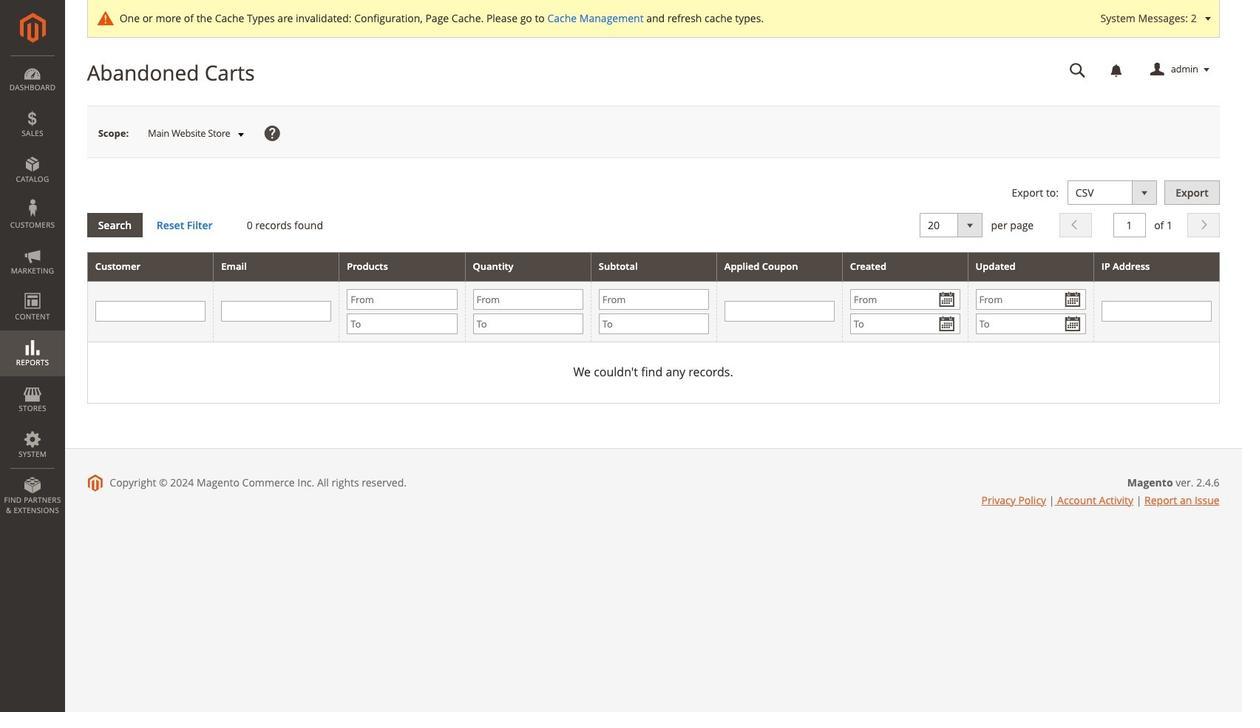 Task type: locate. For each thing, give the bounding box(es) containing it.
2 from text field from the left
[[473, 289, 583, 310]]

menu bar
[[0, 55, 65, 523]]

3 to text field from the left
[[599, 313, 709, 334]]

None text field
[[95, 301, 206, 322], [725, 301, 835, 322], [1102, 301, 1212, 322], [95, 301, 206, 322], [725, 301, 835, 322], [1102, 301, 1212, 322]]

to text field for second from text field
[[473, 313, 583, 334]]

From text field
[[347, 289, 457, 310], [473, 289, 583, 310], [850, 289, 960, 310], [976, 289, 1086, 310]]

1 to text field from the left
[[347, 313, 457, 334]]

2 to text field from the left
[[473, 313, 583, 334]]

to text field for from text box
[[599, 313, 709, 334]]

None text field
[[1059, 57, 1096, 83], [1113, 213, 1146, 238], [221, 301, 331, 322], [1059, 57, 1096, 83], [1113, 213, 1146, 238], [221, 301, 331, 322]]

4 to text field from the left
[[976, 313, 1086, 334]]

magento admin panel image
[[20, 13, 45, 43]]

To text field
[[347, 313, 457, 334], [473, 313, 583, 334], [599, 313, 709, 334], [976, 313, 1086, 334]]

3 from text field from the left
[[850, 289, 960, 310]]



Task type: describe. For each thing, give the bounding box(es) containing it.
To text field
[[850, 313, 960, 334]]

4 from text field from the left
[[976, 289, 1086, 310]]

From text field
[[599, 289, 709, 310]]

1 from text field from the left
[[347, 289, 457, 310]]

to text field for 4th from text field
[[976, 313, 1086, 334]]

to text field for fourth from text field from right
[[347, 313, 457, 334]]



Task type: vqa. For each thing, say whether or not it's contained in the screenshot.
From text field for To text field
no



